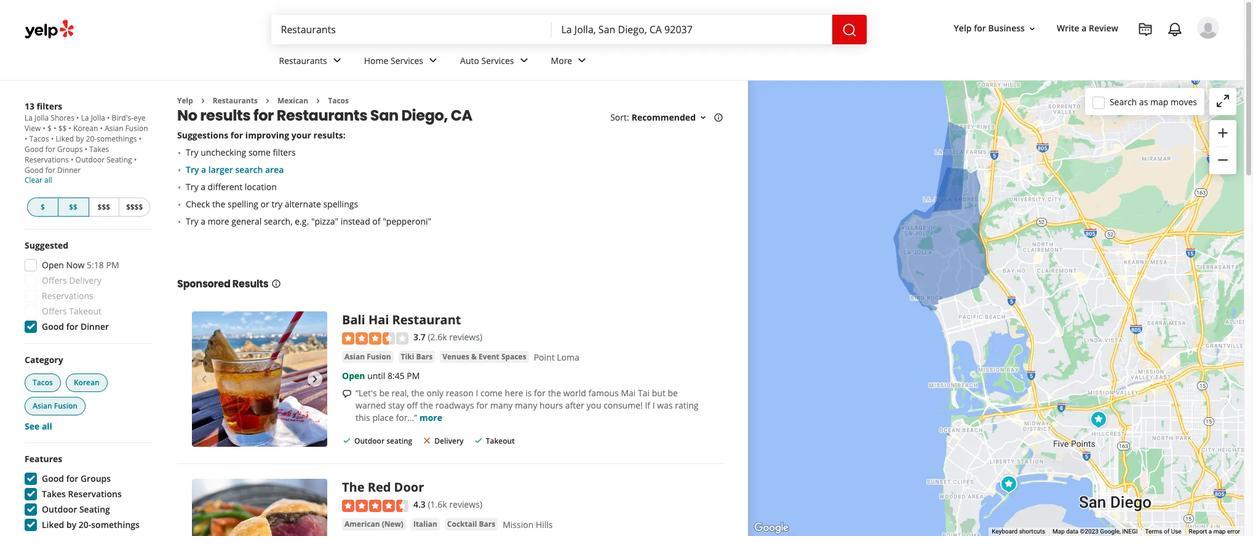 Task type: describe. For each thing, give the bounding box(es) containing it.
good inside • outdoor seating • good for dinner
[[25, 165, 43, 175]]

1 la from the left
[[25, 113, 33, 123]]

slideshow element for 16 speech v2 icon
[[192, 312, 327, 447]]

map data ©2023 google, inegi
[[1053, 528, 1138, 535]]

0 vertical spatial 16 info v2 image
[[714, 113, 724, 123]]

notifications image
[[1168, 22, 1183, 37]]

16 speech v2 image
[[342, 389, 352, 399]]

next image
[[308, 372, 322, 387]]

fusion inside • $ • $$ • korean • asian fusion • tacos • liked by 20-somethings • good for groups •
[[125, 123, 148, 134]]

groups inside group
[[81, 473, 111, 484]]

no results for restaurants san diego, ca
[[177, 105, 473, 126]]

20- inside • $ • $$ • korean • asian fusion • tacos • liked by 20-somethings • good for groups •
[[86, 134, 97, 144]]

this
[[356, 412, 370, 423]]

good inside • $ • $$ • korean • asian fusion • tacos • liked by 20-somethings • good for groups •
[[25, 144, 43, 154]]

mission
[[503, 519, 534, 530]]

2 la from the left
[[81, 113, 89, 123]]

2 jolla from the left
[[91, 113, 105, 123]]

1 vertical spatial delivery
[[435, 436, 464, 446]]

1 horizontal spatial more
[[420, 412, 442, 423]]

tiki bars link
[[399, 351, 435, 363]]

zoom out image
[[1216, 153, 1231, 168]]

google image
[[751, 520, 792, 536]]

point
[[534, 351, 555, 363]]

error
[[1228, 528, 1241, 535]]

1 vertical spatial takeout
[[486, 436, 515, 446]]

offers takeout
[[42, 305, 102, 317]]

check
[[186, 198, 210, 210]]

seating inside • outdoor seating • good for dinner
[[107, 154, 132, 165]]

suggestions
[[177, 129, 228, 141]]

mexican link
[[278, 95, 308, 106]]

for inside yelp for business button
[[974, 22, 986, 34]]

16 chevron right v2 image for restaurants
[[198, 96, 208, 106]]

inegi
[[1123, 528, 1138, 535]]

3.7 (2.6k reviews)
[[414, 331, 483, 343]]

consume!
[[604, 399, 643, 411]]

1 vertical spatial 16 info v2 image
[[271, 279, 281, 289]]

$$$$ button
[[119, 198, 150, 217]]

world
[[564, 387, 586, 399]]

home services
[[364, 55, 423, 66]]

outdoor for outdoor seating
[[354, 436, 385, 446]]

for inside suggestions for improving your results: try unchecking some filters try a larger search area try a different location check the spelling or try alternate spellings try a more general search, e.g. "pizza" instead of "pepperoni"
[[231, 129, 243, 141]]

event
[[479, 351, 500, 362]]

0 horizontal spatial fusion
[[54, 401, 78, 411]]

delivery inside group
[[69, 274, 102, 286]]

mexican
[[278, 95, 308, 106]]

unchecking
[[201, 147, 246, 158]]

a right report
[[1209, 528, 1213, 535]]

see all button
[[25, 420, 52, 432]]

auto services
[[460, 55, 514, 66]]

the red door
[[342, 479, 424, 496]]

asian fusion for the leftmost asian fusion button
[[33, 401, 78, 411]]

map for moves
[[1151, 96, 1169, 107]]

keyboard shortcuts
[[992, 528, 1046, 535]]

a left the larger
[[201, 164, 206, 176]]

yelp link
[[177, 95, 193, 106]]

american (new)
[[345, 519, 404, 529]]

tacos button
[[25, 374, 61, 392]]

16 close v2 image
[[422, 436, 432, 445]]

0 vertical spatial filters
[[37, 100, 62, 112]]

noah l. image
[[1198, 17, 1220, 39]]

16 chevron down v2 image for recommended
[[699, 113, 708, 123]]

search
[[235, 164, 263, 176]]

until
[[367, 370, 385, 381]]

0 vertical spatial i
[[476, 387, 478, 399]]

for inside • outdoor seating • good for dinner
[[45, 165, 55, 175]]

clear all
[[25, 175, 52, 185]]

$$ inside • $ • $$ • korean • asian fusion • tacos • liked by 20-somethings • good for groups •
[[58, 123, 67, 134]]

after
[[565, 399, 585, 411]]

13
[[25, 100, 34, 112]]

mai
[[621, 387, 636, 399]]

reviews) for bali hai restaurant
[[449, 331, 483, 343]]

16 chevron down v2 image for yelp for business
[[1028, 24, 1038, 34]]

$$ inside button
[[69, 202, 78, 212]]

slideshow element for 4.3 star rating image
[[192, 479, 327, 536]]

1 vertical spatial restaurants link
[[213, 95, 258, 106]]

for down "offers takeout" on the bottom left
[[66, 321, 78, 332]]

1 horizontal spatial asian fusion button
[[342, 351, 394, 363]]

the up hours
[[548, 387, 561, 399]]

0 horizontal spatial asian fusion button
[[25, 397, 86, 415]]

tiki bars button
[[399, 351, 435, 363]]

reviews) for the red door
[[449, 499, 483, 510]]

bali hai restaurant
[[342, 312, 461, 328]]

here
[[505, 387, 524, 399]]

user actions element
[[944, 15, 1237, 91]]

now
[[66, 259, 85, 271]]

fusion inside 'link'
[[367, 351, 391, 362]]

0 vertical spatial takes
[[89, 144, 109, 154]]

asian inside • $ • $$ • korean • asian fusion • tacos • liked by 20-somethings • good for groups •
[[105, 123, 123, 134]]

©2023
[[1080, 528, 1099, 535]]

expand map image
[[1216, 93, 1231, 108]]

1 be from the left
[[379, 387, 389, 399]]

good for dinner
[[42, 321, 109, 332]]

group containing features
[[21, 453, 153, 535]]

loma
[[557, 351, 580, 363]]

improving
[[245, 129, 289, 141]]

20- inside group
[[79, 519, 91, 531]]

clear all link
[[25, 175, 52, 185]]

business categories element
[[269, 44, 1220, 80]]

cocktail bars button
[[445, 518, 498, 530]]

the red door link
[[342, 479, 424, 496]]

your
[[292, 129, 311, 141]]

terms
[[1146, 528, 1163, 535]]

more link
[[541, 44, 600, 80]]

terms of use link
[[1146, 528, 1182, 535]]

keyboard
[[992, 528, 1018, 535]]

all for clear all
[[44, 175, 52, 185]]

restaurant
[[392, 312, 461, 328]]

tacos inside • $ • $$ • korean • asian fusion • tacos • liked by 20-somethings • good for groups •
[[29, 134, 49, 144]]

write
[[1057, 22, 1080, 34]]

services for home services
[[391, 55, 423, 66]]

of inside suggestions for improving your results: try unchecking some filters try a larger search area try a different location check the spelling or try alternate spellings try a more general search, e.g. "pizza" instead of "pepperoni"
[[373, 216, 381, 227]]

24 chevron down v2 image for restaurants
[[330, 53, 344, 68]]

offers for offers delivery
[[42, 274, 67, 286]]

results:
[[314, 129, 346, 141]]

• $ • $$ • korean • asian fusion • tacos • liked by 20-somethings • good for groups •
[[25, 123, 148, 154]]

only
[[427, 387, 444, 399]]

hours
[[540, 399, 563, 411]]

zoom in image
[[1216, 125, 1231, 140]]

16 chevron right v2 image for tacos
[[313, 96, 323, 106]]

seating inside group
[[79, 503, 110, 515]]

(1.6k
[[428, 499, 447, 510]]

liked by 20-somethings
[[42, 519, 140, 531]]

1 many from the left
[[490, 399, 513, 411]]

korean inside button
[[74, 377, 99, 388]]

yelp for yelp link
[[177, 95, 193, 106]]

somethings inside • $ • $$ • korean • asian fusion • tacos • liked by 20-somethings • good for groups •
[[97, 134, 137, 144]]

more link
[[420, 412, 442, 423]]

moves
[[1171, 96, 1198, 107]]

view
[[25, 123, 41, 134]]

auto services link
[[451, 44, 541, 80]]

4 try from the top
[[186, 216, 198, 227]]

4.3
[[414, 499, 426, 510]]

open now 5:18 pm
[[42, 259, 119, 271]]

restaurants up improving
[[213, 95, 258, 106]]

outdoor seating
[[354, 436, 413, 446]]

bali hai restaurant image
[[192, 312, 327, 447]]

yelp for business button
[[949, 18, 1043, 40]]

eye
[[133, 113, 146, 123]]

none field the near
[[562, 23, 823, 36]]

good down "offers takeout" on the bottom left
[[42, 321, 64, 332]]

search as map moves
[[1110, 96, 1198, 107]]

spelling
[[228, 198, 258, 210]]

by inside • $ • $$ • korean • asian fusion • tacos • liked by 20-somethings • good for groups •
[[76, 134, 84, 144]]

asian for the leftmost asian fusion button
[[33, 401, 52, 411]]

16 chevron right v2 image for mexican
[[263, 96, 273, 106]]

clear
[[25, 175, 42, 185]]

different
[[208, 181, 243, 193]]

features
[[25, 453, 62, 465]]

"pizza"
[[311, 216, 339, 227]]

services for auto services
[[482, 55, 514, 66]]

open for open now 5:18 pm
[[42, 259, 64, 271]]

for up improving
[[254, 105, 274, 126]]

pm for open until 8:45 pm
[[407, 370, 420, 381]]

venues
[[443, 351, 469, 362]]

venues & event spaces button
[[440, 351, 529, 363]]

liked inside • $ • $$ • korean • asian fusion • tacos • liked by 20-somethings • good for groups •
[[56, 134, 74, 144]]

0 vertical spatial restaurants link
[[269, 44, 354, 80]]

the up more link at bottom left
[[420, 399, 433, 411]]

$$$
[[98, 202, 110, 212]]

map region
[[648, 74, 1254, 536]]

search,
[[264, 216, 293, 227]]

for down come
[[477, 399, 488, 411]]

13 filters
[[25, 100, 62, 112]]

yelp for business
[[954, 22, 1025, 34]]

use
[[1172, 528, 1182, 535]]

all for see all
[[42, 420, 52, 432]]

reason
[[446, 387, 474, 399]]

0 vertical spatial reservations
[[25, 154, 69, 165]]



Task type: locate. For each thing, give the bounding box(es) containing it.
Near text field
[[562, 23, 823, 36]]

shortcuts
[[1020, 528, 1046, 535]]

offers up good for dinner
[[42, 305, 67, 317]]

16 chevron down v2 image right the recommended
[[699, 113, 708, 123]]

0 vertical spatial $$
[[58, 123, 67, 134]]

1 16 checkmark v2 image from the left
[[342, 436, 352, 445]]

0 vertical spatial korean
[[73, 123, 98, 134]]

$ button
[[27, 198, 58, 217]]

24 chevron down v2 image for more
[[575, 53, 590, 68]]

1 24 chevron down v2 image from the left
[[330, 53, 344, 68]]

0 horizontal spatial takeout
[[69, 305, 102, 317]]

2 reviews) from the top
[[449, 499, 483, 510]]

16 chevron right v2 image left tacos link
[[313, 96, 323, 106]]

recommended button
[[632, 112, 708, 123]]

16 chevron down v2 image
[[1028, 24, 1038, 34], [699, 113, 708, 123]]

map
[[1053, 528, 1065, 535]]

1 vertical spatial bars
[[479, 519, 496, 529]]

for inside • $ • $$ • korean • asian fusion • tacos • liked by 20-somethings • good for groups •
[[45, 144, 55, 154]]

16 info v2 image right the "recommended" dropdown button
[[714, 113, 724, 123]]

16 chevron right v2 image
[[198, 96, 208, 106], [263, 96, 273, 106], [313, 96, 323, 106]]

pm for open now 5:18 pm
[[106, 259, 119, 271]]

24 chevron down v2 image inside more link
[[575, 53, 590, 68]]

tacos inside button
[[33, 377, 53, 388]]

asian down the "3.7 star rating" 'image' in the left of the page
[[345, 351, 365, 362]]

2 vertical spatial fusion
[[54, 401, 78, 411]]

0 vertical spatial tacos
[[328, 95, 349, 106]]

korean inside • $ • $$ • korean • asian fusion • tacos • liked by 20-somethings • good for groups •
[[73, 123, 98, 134]]

2 korean from the top
[[74, 377, 99, 388]]

1 horizontal spatial fusion
[[125, 123, 148, 134]]

report a map error link
[[1189, 528, 1241, 535]]

pm right 8:45
[[407, 370, 420, 381]]

2 try from the top
[[186, 164, 199, 176]]

bars right cocktail
[[479, 519, 496, 529]]

2 vertical spatial asian
[[33, 401, 52, 411]]

cocktail bars
[[447, 519, 496, 529]]

open inside group
[[42, 259, 64, 271]]

takeout
[[69, 305, 102, 317], [486, 436, 515, 446]]

24 chevron down v2 image left home
[[330, 53, 344, 68]]

outdoor up liked by 20-somethings on the left bottom of page
[[42, 503, 77, 515]]

a down check
[[201, 216, 206, 227]]

asian left 'eye'
[[105, 123, 123, 134]]

map for error
[[1214, 528, 1226, 535]]

0 vertical spatial 16 chevron down v2 image
[[1028, 24, 1038, 34]]

asian fusion link
[[342, 351, 394, 363]]

1 vertical spatial 16 chevron down v2 image
[[699, 113, 708, 123]]

spaces
[[502, 351, 527, 362]]

many down is
[[515, 399, 538, 411]]

0 horizontal spatial be
[[379, 387, 389, 399]]

tacos down category
[[33, 377, 53, 388]]

search image
[[842, 23, 857, 37]]

open for open until 8:45 pm
[[342, 370, 365, 381]]

by
[[76, 134, 84, 144], [66, 519, 76, 531]]

group containing category
[[22, 354, 153, 433]]

jolla down 13 filters
[[34, 113, 49, 123]]

$$$$
[[126, 202, 143, 212]]

$ inside • $ • $$ • korean • asian fusion • tacos • liked by 20-somethings • good for groups •
[[47, 123, 52, 134]]

map
[[1151, 96, 1169, 107], [1214, 528, 1226, 535]]

1 horizontal spatial yelp
[[954, 22, 972, 34]]

4.3 star rating image
[[342, 500, 409, 512]]

1 vertical spatial takes reservations
[[42, 488, 122, 500]]

for up the outdoor seating
[[66, 473, 78, 484]]

for right is
[[534, 387, 546, 399]]

restaurants
[[279, 55, 327, 66], [213, 95, 258, 106], [277, 105, 368, 126]]

0 horizontal spatial la
[[25, 113, 33, 123]]

try left the larger
[[186, 164, 199, 176]]

be right but
[[668, 387, 678, 399]]

1 horizontal spatial la
[[81, 113, 89, 123]]

16 checkmark v2 image for takeout
[[474, 436, 484, 445]]

venues & event spaces
[[443, 351, 527, 362]]

0 horizontal spatial many
[[490, 399, 513, 411]]

0 horizontal spatial 16 chevron right v2 image
[[198, 96, 208, 106]]

for up "unchecking"
[[231, 129, 243, 141]]

a
[[1082, 22, 1087, 34], [201, 164, 206, 176], [201, 181, 206, 193], [201, 216, 206, 227], [1209, 528, 1213, 535]]

hai
[[369, 312, 389, 328]]

1 vertical spatial outdoor
[[354, 436, 385, 446]]

by down the outdoor seating
[[66, 519, 76, 531]]

fusion left no
[[125, 123, 148, 134]]

1 vertical spatial pm
[[407, 370, 420, 381]]

1 horizontal spatial asian
[[105, 123, 123, 134]]

restaurants link up the mexican link
[[269, 44, 354, 80]]

0 horizontal spatial delivery
[[69, 274, 102, 286]]

0 vertical spatial $
[[47, 123, 52, 134]]

somethings inside group
[[91, 519, 140, 531]]

fusion down the korean button
[[54, 401, 78, 411]]

offers
[[42, 274, 67, 286], [42, 305, 67, 317]]

groups inside • $ • $$ • korean • asian fusion • tacos • liked by 20-somethings • good for groups •
[[57, 144, 83, 154]]

1 vertical spatial fusion
[[367, 351, 391, 362]]

the inside suggestions for improving your results: try unchecking some filters try a larger search area try a different location check the spelling or try alternate spellings try a more general search, e.g. "pizza" instead of "pepperoni"
[[212, 198, 225, 210]]

0 vertical spatial map
[[1151, 96, 1169, 107]]

liked down the outdoor seating
[[42, 519, 64, 531]]

0 vertical spatial offers
[[42, 274, 67, 286]]

2 services from the left
[[482, 55, 514, 66]]

2 many from the left
[[515, 399, 538, 411]]

1 horizontal spatial of
[[1164, 528, 1170, 535]]

2 16 chevron right v2 image from the left
[[263, 96, 273, 106]]

tacos down 13 filters
[[29, 134, 49, 144]]

asian fusion button
[[342, 351, 394, 363], [25, 397, 86, 415]]

pm right 5:18
[[106, 259, 119, 271]]

takes reservations down good for groups
[[42, 488, 122, 500]]

outdoor inside • outdoor seating • good for dinner
[[75, 154, 105, 165]]

reservations up clear all link
[[25, 154, 69, 165]]

• outdoor seating • good for dinner
[[25, 154, 137, 175]]

all right 'clear'
[[44, 175, 52, 185]]

0 horizontal spatial $
[[41, 202, 45, 212]]

1 horizontal spatial many
[[515, 399, 538, 411]]

0 horizontal spatial services
[[391, 55, 423, 66]]

16 chevron right v2 image left the mexican link
[[263, 96, 273, 106]]

by inside group
[[66, 519, 76, 531]]

data
[[1067, 528, 1079, 535]]

takes down bird's-eye view
[[89, 144, 109, 154]]

dinner down "offers takeout" on the bottom left
[[81, 321, 109, 332]]

24 chevron down v2 image for auto services
[[517, 53, 531, 68]]

16 info v2 image right results
[[271, 279, 281, 289]]

korean right tacos button
[[74, 377, 99, 388]]

takes up the outdoor seating
[[42, 488, 66, 500]]

1 horizontal spatial asian fusion
[[345, 351, 391, 362]]

asian fusion down tacos button
[[33, 401, 78, 411]]

takes inside group
[[42, 488, 66, 500]]

somethings down the outdoor seating
[[91, 519, 140, 531]]

0 vertical spatial open
[[42, 259, 64, 271]]

a right write
[[1082, 22, 1087, 34]]

24 chevron down v2 image
[[330, 53, 344, 68], [517, 53, 531, 68], [575, 53, 590, 68]]

place
[[373, 412, 394, 423]]

16 info v2 image
[[714, 113, 724, 123], [271, 279, 281, 289]]

filters inside suggestions for improving your results: try unchecking some filters try a larger search area try a different location check the spelling or try alternate spellings try a more general search, e.g. "pizza" instead of "pepperoni"
[[273, 147, 296, 158]]

good for groups
[[42, 473, 111, 484]]

area
[[265, 164, 284, 176]]

asian up 'see all' at the left bottom
[[33, 401, 52, 411]]

none field find
[[281, 23, 542, 36]]

1 vertical spatial of
[[1164, 528, 1170, 535]]

None search field
[[271, 15, 869, 44]]

try down check
[[186, 216, 198, 227]]

tai
[[638, 387, 650, 399]]

0 horizontal spatial asian
[[33, 401, 52, 411]]

takes
[[89, 144, 109, 154], [42, 488, 66, 500]]

0 horizontal spatial 16 checkmark v2 image
[[342, 436, 352, 445]]

more up 16 close v2 image
[[420, 412, 442, 423]]

0 vertical spatial fusion
[[125, 123, 148, 134]]

0 vertical spatial dinner
[[57, 165, 81, 175]]

business
[[989, 22, 1025, 34]]

by down la jolla shores • la jolla •
[[76, 134, 84, 144]]

groups up the outdoor seating
[[81, 473, 111, 484]]

map right "as"
[[1151, 96, 1169, 107]]

dinner inside • outdoor seating • good for dinner
[[57, 165, 81, 175]]

1 vertical spatial $$
[[69, 202, 78, 212]]

2 horizontal spatial 24 chevron down v2 image
[[575, 53, 590, 68]]

italian button
[[411, 518, 440, 530]]

some
[[249, 147, 271, 158]]

1 vertical spatial by
[[66, 519, 76, 531]]

1 horizontal spatial 24 chevron down v2 image
[[517, 53, 531, 68]]

1 vertical spatial seating
[[79, 503, 110, 515]]

$$ right $ button
[[69, 202, 78, 212]]

0 vertical spatial yelp
[[954, 22, 972, 34]]

a up check
[[201, 181, 206, 193]]

1 horizontal spatial delivery
[[435, 436, 464, 446]]

yelp for yelp for business
[[954, 22, 972, 34]]

liked
[[56, 134, 74, 144], [42, 519, 64, 531]]

keyboard shortcuts button
[[992, 527, 1046, 536]]

16 chevron down v2 image inside yelp for business button
[[1028, 24, 1038, 34]]

if
[[645, 399, 651, 411]]

0 vertical spatial takes reservations
[[25, 144, 109, 165]]

1 vertical spatial takes
[[42, 488, 66, 500]]

all right see at the bottom left of the page
[[42, 420, 52, 432]]

try up check
[[186, 181, 198, 193]]

write a review link
[[1052, 18, 1124, 40]]

korean up • outdoor seating • good for dinner
[[73, 123, 98, 134]]

offers down now
[[42, 274, 67, 286]]

more inside suggestions for improving your results: try unchecking some filters try a larger search area try a different location check the spelling or try alternate spellings try a more general search, e.g. "pizza" instead of "pepperoni"
[[208, 216, 229, 227]]

0 vertical spatial by
[[76, 134, 84, 144]]

slideshow element
[[192, 312, 327, 447], [192, 479, 327, 536]]

1 try from the top
[[186, 147, 198, 158]]

many down come
[[490, 399, 513, 411]]

group containing suggested
[[21, 239, 153, 337]]

takes reservations down bird's-eye view
[[25, 144, 109, 165]]

for
[[974, 22, 986, 34], [254, 105, 274, 126], [231, 129, 243, 141], [45, 144, 55, 154], [45, 165, 55, 175], [66, 321, 78, 332], [534, 387, 546, 399], [477, 399, 488, 411], [66, 473, 78, 484]]

0 horizontal spatial i
[[476, 387, 478, 399]]

1 vertical spatial open
[[342, 370, 365, 381]]

good down features
[[42, 473, 64, 484]]

0 horizontal spatial of
[[373, 216, 381, 227]]

mission hills
[[503, 519, 553, 530]]

of left use at the right bottom
[[1164, 528, 1170, 535]]

i right if
[[653, 399, 655, 411]]

hills
[[536, 519, 553, 530]]

asian fusion down the "3.7 star rating" 'image' in the left of the page
[[345, 351, 391, 362]]

real,
[[392, 387, 409, 399]]

1 horizontal spatial jolla
[[91, 113, 105, 123]]

pm
[[106, 259, 119, 271], [407, 370, 420, 381]]

e.g.
[[295, 216, 309, 227]]

asian for asian fusion button to the right
[[345, 351, 365, 362]]

the up off
[[411, 387, 425, 399]]

warned
[[356, 399, 386, 411]]

0 horizontal spatial more
[[208, 216, 229, 227]]

1 offers from the top
[[42, 274, 67, 286]]

dinner inside group
[[81, 321, 109, 332]]

16 chevron down v2 image right the business in the right of the page
[[1028, 24, 1038, 34]]

3 24 chevron down v2 image from the left
[[575, 53, 590, 68]]

jolla
[[34, 113, 49, 123], [91, 113, 105, 123]]

2 16 checkmark v2 image from the left
[[474, 436, 484, 445]]

1 slideshow element from the top
[[192, 312, 327, 447]]

reservations up "offers takeout" on the bottom left
[[42, 290, 93, 302]]

3.7 star rating image
[[342, 332, 409, 345]]

$ inside button
[[41, 202, 45, 212]]

$$ button
[[58, 198, 89, 217]]

bali hai restaurant image
[[997, 472, 1022, 497]]

services right auto
[[482, 55, 514, 66]]

try
[[272, 198, 283, 210]]

filters up shores on the left top of page
[[37, 100, 62, 112]]

1 vertical spatial filters
[[273, 147, 296, 158]]

24 chevron down v2 image
[[426, 53, 441, 68]]

cocktail
[[447, 519, 477, 529]]

takeout down "let's be real, the only reason i come here is for the world famous mai tai but be warned stay off the roadways for many many hours after you consume! if i was rating this place for…"
[[486, 436, 515, 446]]

0 vertical spatial delivery
[[69, 274, 102, 286]]

restaurants inside business categories element
[[279, 55, 327, 66]]

1 vertical spatial liked
[[42, 519, 64, 531]]

0 vertical spatial takeout
[[69, 305, 102, 317]]

1 horizontal spatial services
[[482, 55, 514, 66]]

20- down the outdoor seating
[[79, 519, 91, 531]]

24 chevron down v2 image inside the auto services link
[[517, 53, 531, 68]]

for up clear all
[[45, 144, 55, 154]]

(2.6k
[[428, 331, 447, 343]]

1 horizontal spatial $
[[47, 123, 52, 134]]

asian fusion for asian fusion button to the right
[[345, 351, 391, 362]]

open
[[42, 259, 64, 271], [342, 370, 365, 381]]

group
[[1210, 120, 1237, 174], [21, 239, 153, 337], [22, 354, 153, 433], [21, 453, 153, 535]]

the red door image
[[1087, 407, 1111, 432]]

2 vertical spatial reservations
[[68, 488, 122, 500]]

2 none field from the left
[[562, 23, 823, 36]]

projects image
[[1139, 22, 1153, 37]]

more down check
[[208, 216, 229, 227]]

instead
[[341, 216, 370, 227]]

tacos link
[[328, 95, 349, 106]]

restaurants up results:
[[277, 105, 368, 126]]

20- up • outdoor seating • good for dinner
[[86, 134, 97, 144]]

outdoor for outdoor seating
[[42, 503, 77, 515]]

None field
[[281, 23, 542, 36], [562, 23, 823, 36]]

delivery
[[69, 274, 102, 286], [435, 436, 464, 446]]

1 reviews) from the top
[[449, 331, 483, 343]]

1 vertical spatial i
[[653, 399, 655, 411]]

for left the business in the right of the page
[[974, 22, 986, 34]]

pm inside group
[[106, 259, 119, 271]]

1 horizontal spatial restaurants link
[[269, 44, 354, 80]]

1 vertical spatial somethings
[[91, 519, 140, 531]]

16 chevron right v2 image right yelp link
[[198, 96, 208, 106]]

asian
[[105, 123, 123, 134], [345, 351, 365, 362], [33, 401, 52, 411]]

1 jolla from the left
[[34, 113, 49, 123]]

0 horizontal spatial bars
[[416, 351, 433, 362]]

$ down clear all link
[[41, 202, 45, 212]]

1 vertical spatial dinner
[[81, 321, 109, 332]]

1 horizontal spatial pm
[[407, 370, 420, 381]]

jolla left bird's-
[[91, 113, 105, 123]]

suggestions for improving your results: try unchecking some filters try a larger search area try a different location check the spelling or try alternate spellings try a more general search, e.g. "pizza" instead of "pepperoni"
[[177, 129, 432, 227]]

1 vertical spatial reservations
[[42, 290, 93, 302]]

liked down shores on the left top of page
[[56, 134, 74, 144]]

24 chevron down v2 image right more
[[575, 53, 590, 68]]

1 horizontal spatial 16 checkmark v2 image
[[474, 436, 484, 445]]

of right instead
[[373, 216, 381, 227]]

0 vertical spatial asian
[[105, 123, 123, 134]]

roadways
[[436, 399, 474, 411]]

alternate
[[285, 198, 321, 210]]

yelp inside yelp for business button
[[954, 22, 972, 34]]

&
[[471, 351, 477, 362]]

1 services from the left
[[391, 55, 423, 66]]

previous image
[[197, 372, 212, 387]]

good down the view
[[25, 144, 43, 154]]

0 horizontal spatial 24 chevron down v2 image
[[330, 53, 344, 68]]

the down 'different'
[[212, 198, 225, 210]]

outdoor down this
[[354, 436, 385, 446]]

bali hai restaurant link
[[342, 312, 461, 328]]

groups down bird's-eye view
[[57, 144, 83, 154]]

takeout inside group
[[69, 305, 102, 317]]

sponsored
[[177, 277, 231, 291]]

0 horizontal spatial pm
[[106, 259, 119, 271]]

bars for cocktail bars
[[479, 519, 496, 529]]

outdoor seating
[[42, 503, 110, 515]]

cocktail bars link
[[445, 518, 498, 530]]

0 horizontal spatial none field
[[281, 23, 542, 36]]

2 offers from the top
[[42, 305, 67, 317]]

bars
[[416, 351, 433, 362], [479, 519, 496, 529]]

liked inside group
[[42, 519, 64, 531]]

filters
[[37, 100, 62, 112], [273, 147, 296, 158]]

tiki bars
[[401, 351, 433, 362]]

0 horizontal spatial yelp
[[177, 95, 193, 106]]

3 16 chevron right v2 image from the left
[[313, 96, 323, 106]]

0 horizontal spatial $$
[[58, 123, 67, 134]]

yelp left the business in the right of the page
[[954, 22, 972, 34]]

shores
[[51, 113, 74, 123]]

0 vertical spatial asian fusion
[[345, 351, 391, 362]]

come
[[481, 387, 503, 399]]

all inside group
[[42, 420, 52, 432]]

0 vertical spatial groups
[[57, 144, 83, 154]]

reservations down good for groups
[[68, 488, 122, 500]]

terms of use
[[1146, 528, 1182, 535]]

Find text field
[[281, 23, 542, 36]]

open down the suggested
[[42, 259, 64, 271]]

for right 'clear'
[[45, 165, 55, 175]]

3 try from the top
[[186, 181, 198, 193]]

1 horizontal spatial i
[[653, 399, 655, 411]]

16 checkmark v2 image for outdoor seating
[[342, 436, 352, 445]]

bars for tiki bars
[[416, 351, 433, 362]]

1 16 chevron right v2 image from the left
[[198, 96, 208, 106]]

2 slideshow element from the top
[[192, 479, 327, 536]]

asian fusion inside 'link'
[[345, 351, 391, 362]]

outdoor inside group
[[42, 503, 77, 515]]

1 vertical spatial asian fusion
[[33, 401, 78, 411]]

0 vertical spatial more
[[208, 216, 229, 227]]

of
[[373, 216, 381, 227], [1164, 528, 1170, 535]]

1 vertical spatial 20-
[[79, 519, 91, 531]]

0 vertical spatial reviews)
[[449, 331, 483, 343]]

2 be from the left
[[668, 387, 678, 399]]

reservations
[[25, 154, 69, 165], [42, 290, 93, 302], [68, 488, 122, 500]]

delivery right 16 close v2 image
[[435, 436, 464, 446]]

0 vertical spatial seating
[[107, 154, 132, 165]]

yelp
[[954, 22, 972, 34], [177, 95, 193, 106]]

1 vertical spatial asian fusion button
[[25, 397, 86, 415]]

1 vertical spatial korean
[[74, 377, 99, 388]]

2 horizontal spatial 16 chevron right v2 image
[[313, 96, 323, 106]]

1 horizontal spatial filters
[[273, 147, 296, 158]]

groups
[[57, 144, 83, 154], [81, 473, 111, 484]]

somethings down bird's-
[[97, 134, 137, 144]]

seating up liked by 20-somethings on the left bottom of page
[[79, 503, 110, 515]]

restaurants link up improving
[[213, 95, 258, 106]]

asian inside the 'asian fusion' 'link'
[[345, 351, 365, 362]]

offers for offers takeout
[[42, 305, 67, 317]]

reviews) up cocktail
[[449, 499, 483, 510]]

16 checkmark v2 image
[[342, 436, 352, 445], [474, 436, 484, 445]]

0 vertical spatial liked
[[56, 134, 74, 144]]

asian fusion inside group
[[33, 401, 78, 411]]

1 horizontal spatial bars
[[479, 519, 496, 529]]

1 vertical spatial all
[[42, 420, 52, 432]]

1 korean from the top
[[73, 123, 98, 134]]

good up $ button
[[25, 165, 43, 175]]

asian inside group
[[33, 401, 52, 411]]

2 horizontal spatial fusion
[[367, 351, 391, 362]]

be left real,
[[379, 387, 389, 399]]

0 horizontal spatial 16 chevron down v2 image
[[699, 113, 708, 123]]

point loma
[[534, 351, 580, 363]]

offers delivery
[[42, 274, 102, 286]]

search
[[1110, 96, 1137, 107]]

24 chevron down v2 image right auto services
[[517, 53, 531, 68]]

24 chevron down v2 image inside restaurants link
[[330, 53, 344, 68]]

takes reservations inside group
[[42, 488, 122, 500]]

0 horizontal spatial map
[[1151, 96, 1169, 107]]

outdoor down bird's-eye view
[[75, 154, 105, 165]]

16 chevron down v2 image inside the "recommended" dropdown button
[[699, 113, 708, 123]]

home services link
[[354, 44, 451, 80]]

korean
[[73, 123, 98, 134], [74, 377, 99, 388]]

1 none field from the left
[[281, 23, 542, 36]]

italian
[[414, 519, 437, 529]]

0 horizontal spatial asian fusion
[[33, 401, 78, 411]]

asian fusion button up see all button
[[25, 397, 86, 415]]

1 horizontal spatial 16 chevron down v2 image
[[1028, 24, 1038, 34]]

results
[[200, 105, 251, 126]]

door
[[394, 479, 424, 496]]

1 horizontal spatial 16 info v2 image
[[714, 113, 724, 123]]

bars right tiki
[[416, 351, 433, 362]]

2 24 chevron down v2 image from the left
[[517, 53, 531, 68]]

5:18
[[87, 259, 104, 271]]



Task type: vqa. For each thing, say whether or not it's contained in the screenshot.
Austin within the Tulum Mexican Restaurant and Tequila Bar 3519 - A Ranch Rd 620 N, Austin
no



